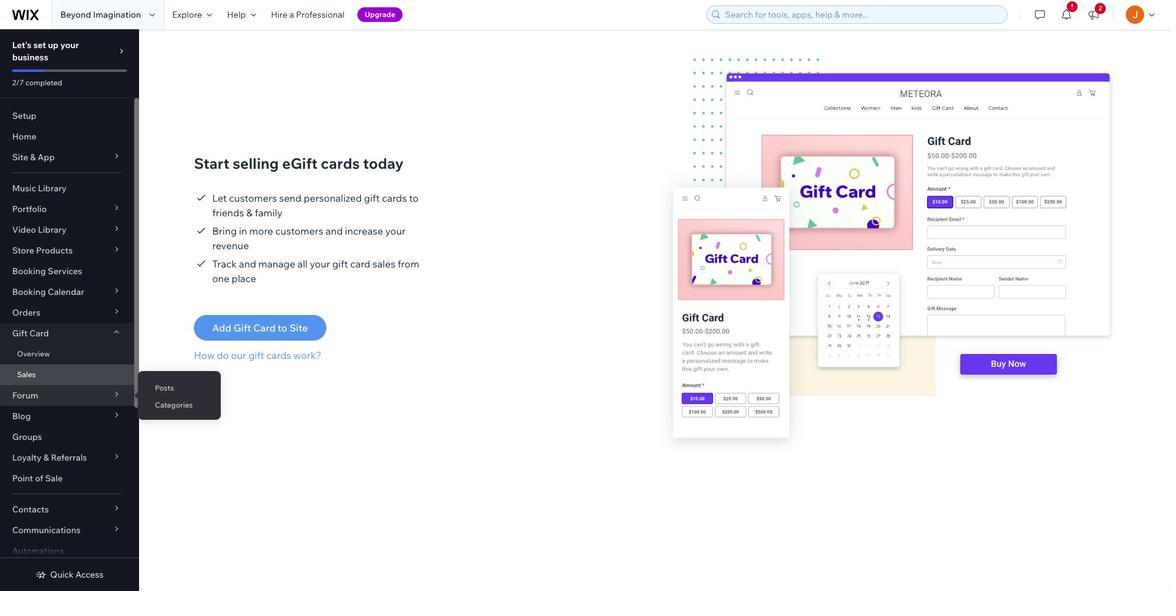 Task type: describe. For each thing, give the bounding box(es) containing it.
add gift card to site button
[[194, 316, 326, 341]]

blog button
[[0, 406, 134, 427]]

2/7 completed
[[12, 78, 62, 87]]

more
[[249, 225, 273, 237]]

1 vertical spatial your
[[385, 225, 406, 237]]

gift inside popup button
[[12, 328, 28, 339]]

booking for booking services
[[12, 266, 46, 277]]

to inside button
[[278, 322, 287, 334]]

site inside site & app popup button
[[12, 152, 28, 163]]

sale
[[45, 473, 63, 484]]

selling
[[233, 154, 279, 173]]

start
[[194, 154, 230, 173]]

personalized
[[304, 192, 362, 204]]

portfolio button
[[0, 199, 134, 220]]

increase
[[345, 225, 383, 237]]

orders
[[12, 308, 40, 318]]

library for video library
[[38, 225, 66, 236]]

orders button
[[0, 303, 134, 323]]

do
[[217, 350, 229, 362]]

gift card button
[[0, 323, 134, 344]]

library for music library
[[38, 183, 67, 194]]

video library
[[12, 225, 66, 236]]

video library button
[[0, 220, 134, 240]]

0 vertical spatial customers
[[229, 192, 277, 204]]

to inside let customers send personalized gift cards to friends & family bring in more customers and increase your revenue track and manage all your gift card sales from one place
[[409, 192, 419, 204]]

explore
[[172, 9, 202, 20]]

add gift card to site
[[212, 322, 308, 334]]

point of sale
[[12, 473, 63, 484]]

1 vertical spatial and
[[239, 258, 256, 270]]

in
[[239, 225, 247, 237]]

communications button
[[0, 520, 134, 541]]

overview
[[17, 350, 50, 359]]

categories link
[[138, 395, 221, 416]]

2 button
[[1081, 0, 1107, 29]]

your inside let's set up your business
[[60, 40, 79, 51]]

card inside button
[[253, 322, 276, 334]]

all
[[298, 258, 308, 270]]

2 horizontal spatial gift
[[364, 192, 380, 204]]

store products
[[12, 245, 73, 256]]

card inside popup button
[[29, 328, 49, 339]]

how
[[194, 350, 215, 362]]

1 vertical spatial gift
[[332, 258, 348, 270]]

& for app
[[30, 152, 36, 163]]

& for referrals
[[43, 453, 49, 464]]

1 horizontal spatial cards
[[321, 154, 360, 173]]

cards inside let customers send personalized gift cards to friends & family bring in more customers and increase your revenue track and manage all your gift card sales from one place
[[382, 192, 407, 204]]

send
[[279, 192, 302, 204]]

calendar
[[48, 287, 84, 298]]

music library
[[12, 183, 67, 194]]

video
[[12, 225, 36, 236]]

setup
[[12, 110, 36, 121]]

booking services link
[[0, 261, 134, 282]]

let customers send personalized gift cards to friends & family bring in more customers and increase your revenue track and manage all your gift card sales from one place
[[212, 192, 419, 285]]

bring
[[212, 225, 237, 237]]

booking calendar button
[[0, 282, 134, 303]]

music
[[12, 183, 36, 194]]

a
[[289, 9, 294, 20]]

quick access
[[50, 570, 104, 581]]

gift card
[[12, 328, 49, 339]]

1 vertical spatial customers
[[275, 225, 323, 237]]

revenue
[[212, 240, 249, 252]]

forum button
[[0, 386, 134, 406]]

0 vertical spatial and
[[326, 225, 343, 237]]

point
[[12, 473, 33, 484]]

store
[[12, 245, 34, 256]]

work?
[[294, 350, 322, 362]]

home link
[[0, 126, 134, 147]]

upgrade button
[[358, 7, 403, 22]]

2/7
[[12, 78, 24, 87]]

upgrade
[[365, 10, 395, 19]]

automations
[[12, 546, 64, 557]]

beyond imagination
[[60, 9, 141, 20]]

music library link
[[0, 178, 134, 199]]

let's
[[12, 40, 31, 51]]

site & app
[[12, 152, 55, 163]]

how do our gift cards work? button
[[194, 348, 326, 363]]

friends
[[212, 207, 244, 219]]

loyalty
[[12, 453, 41, 464]]

& inside let customers send personalized gift cards to friends & family bring in more customers and increase your revenue track and manage all your gift card sales from one place
[[246, 207, 253, 219]]

sales link
[[0, 365, 134, 386]]

business
[[12, 52, 48, 63]]

professional
[[296, 9, 345, 20]]

site inside 'add gift card to site' button
[[290, 322, 308, 334]]



Task type: locate. For each thing, give the bounding box(es) containing it.
0 vertical spatial cards
[[321, 154, 360, 173]]

booking up orders
[[12, 287, 46, 298]]

& right loyalty
[[43, 453, 49, 464]]

0 horizontal spatial gift
[[12, 328, 28, 339]]

1 horizontal spatial and
[[326, 225, 343, 237]]

2 horizontal spatial cards
[[382, 192, 407, 204]]

setup link
[[0, 106, 134, 126]]

1 vertical spatial booking
[[12, 287, 46, 298]]

hire a professional link
[[264, 0, 352, 29]]

1 horizontal spatial to
[[409, 192, 419, 204]]

sales
[[373, 258, 396, 270]]

1 horizontal spatial your
[[310, 258, 330, 270]]

today
[[363, 154, 404, 173]]

up
[[48, 40, 58, 51]]

sidebar element
[[0, 29, 139, 592]]

cards down today
[[382, 192, 407, 204]]

2
[[1099, 4, 1102, 12]]

1 booking from the top
[[12, 266, 46, 277]]

0 horizontal spatial gift
[[249, 350, 264, 362]]

and left increase
[[326, 225, 343, 237]]

our
[[231, 350, 246, 362]]

cards up the personalized
[[321, 154, 360, 173]]

& left family
[[246, 207, 253, 219]]

access
[[76, 570, 104, 581]]

your
[[60, 40, 79, 51], [385, 225, 406, 237], [310, 258, 330, 270]]

0 horizontal spatial card
[[29, 328, 49, 339]]

0 horizontal spatial to
[[278, 322, 287, 334]]

how do our gift cards work?
[[194, 350, 322, 362]]

0 vertical spatial &
[[30, 152, 36, 163]]

2 vertical spatial &
[[43, 453, 49, 464]]

0 vertical spatial booking
[[12, 266, 46, 277]]

gift up increase
[[364, 192, 380, 204]]

home
[[12, 131, 36, 142]]

add
[[212, 322, 231, 334]]

loyalty & referrals button
[[0, 448, 134, 469]]

your right increase
[[385, 225, 406, 237]]

services
[[48, 266, 82, 277]]

booking calendar
[[12, 287, 84, 298]]

posts
[[155, 384, 174, 393]]

booking services
[[12, 266, 82, 277]]

of
[[35, 473, 43, 484]]

beyond
[[60, 9, 91, 20]]

2 vertical spatial gift
[[249, 350, 264, 362]]

library
[[38, 183, 67, 194], [38, 225, 66, 236]]

card up overview
[[29, 328, 49, 339]]

card
[[350, 258, 370, 270]]

1 horizontal spatial card
[[253, 322, 276, 334]]

place
[[232, 273, 256, 285]]

1 vertical spatial &
[[246, 207, 253, 219]]

site down 'home' at top
[[12, 152, 28, 163]]

1 horizontal spatial site
[[290, 322, 308, 334]]

one
[[212, 273, 230, 285]]

2 booking from the top
[[12, 287, 46, 298]]

gift inside button
[[234, 322, 251, 334]]

gift
[[364, 192, 380, 204], [332, 258, 348, 270], [249, 350, 264, 362]]

0 horizontal spatial cards
[[266, 350, 291, 362]]

set
[[33, 40, 46, 51]]

gift right add on the left of page
[[234, 322, 251, 334]]

your right up
[[60, 40, 79, 51]]

booking inside popup button
[[12, 287, 46, 298]]

blog
[[12, 411, 31, 422]]

start selling egift cards today
[[194, 154, 404, 173]]

from
[[398, 258, 419, 270]]

contacts button
[[0, 500, 134, 520]]

groups
[[12, 432, 42, 443]]

cards left the 'work?'
[[266, 350, 291, 362]]

cards inside button
[[266, 350, 291, 362]]

sales
[[17, 370, 36, 380]]

0 horizontal spatial site
[[12, 152, 28, 163]]

1 vertical spatial cards
[[382, 192, 407, 204]]

and up "place"
[[239, 258, 256, 270]]

0 horizontal spatial &
[[30, 152, 36, 163]]

customers up all
[[275, 225, 323, 237]]

booking for booking calendar
[[12, 287, 46, 298]]

2 horizontal spatial your
[[385, 225, 406, 237]]

groups link
[[0, 427, 134, 448]]

app
[[38, 152, 55, 163]]

quick
[[50, 570, 74, 581]]

loyalty & referrals
[[12, 453, 87, 464]]

track
[[212, 258, 237, 270]]

overview link
[[0, 344, 134, 365]]

portfolio
[[12, 204, 47, 215]]

library inside video library dropdown button
[[38, 225, 66, 236]]

1 horizontal spatial gift
[[332, 258, 348, 270]]

1 library from the top
[[38, 183, 67, 194]]

booking inside "link"
[[12, 266, 46, 277]]

your right all
[[310, 258, 330, 270]]

let
[[212, 192, 227, 204]]

0 horizontal spatial your
[[60, 40, 79, 51]]

gift inside button
[[249, 350, 264, 362]]

family
[[255, 207, 283, 219]]

2 horizontal spatial &
[[246, 207, 253, 219]]

forum
[[12, 390, 38, 401]]

store products button
[[0, 240, 134, 261]]

gift right our
[[249, 350, 264, 362]]

0 horizontal spatial and
[[239, 258, 256, 270]]

1 vertical spatial library
[[38, 225, 66, 236]]

gift
[[234, 322, 251, 334], [12, 328, 28, 339]]

quick access button
[[36, 570, 104, 581]]

point of sale link
[[0, 469, 134, 489]]

customers up family
[[229, 192, 277, 204]]

library inside music library link
[[38, 183, 67, 194]]

referrals
[[51, 453, 87, 464]]

0 vertical spatial library
[[38, 183, 67, 194]]

and
[[326, 225, 343, 237], [239, 258, 256, 270]]

site & app button
[[0, 147, 134, 168]]

2 library from the top
[[38, 225, 66, 236]]

2 vertical spatial cards
[[266, 350, 291, 362]]

0 vertical spatial gift
[[364, 192, 380, 204]]

posts link
[[138, 378, 221, 399]]

2 vertical spatial your
[[310, 258, 330, 270]]

communications
[[12, 525, 81, 536]]

booking down the store
[[12, 266, 46, 277]]

manage
[[258, 258, 295, 270]]

booking
[[12, 266, 46, 277], [12, 287, 46, 298]]

library up portfolio popup button
[[38, 183, 67, 194]]

gift left card
[[332, 258, 348, 270]]

Search for tools, apps, help & more... field
[[722, 6, 1004, 23]]

1 horizontal spatial gift
[[234, 322, 251, 334]]

library up products
[[38, 225, 66, 236]]

1 horizontal spatial &
[[43, 453, 49, 464]]

categories
[[155, 401, 193, 410]]

1 vertical spatial site
[[290, 322, 308, 334]]

gift down orders
[[12, 328, 28, 339]]

0 vertical spatial site
[[12, 152, 28, 163]]

card up 'how do our gift cards work?' button
[[253, 322, 276, 334]]

imagination
[[93, 9, 141, 20]]

& left app
[[30, 152, 36, 163]]

1 vertical spatial to
[[278, 322, 287, 334]]

completed
[[25, 78, 62, 87]]

0 vertical spatial to
[[409, 192, 419, 204]]

egift
[[282, 154, 318, 173]]

hire
[[271, 9, 288, 20]]

0 vertical spatial your
[[60, 40, 79, 51]]

help button
[[220, 0, 264, 29]]

hire a professional
[[271, 9, 345, 20]]

site up the 'work?'
[[290, 322, 308, 334]]

products
[[36, 245, 73, 256]]



Task type: vqa. For each thing, say whether or not it's contained in the screenshot.
Inbox to the left
no



